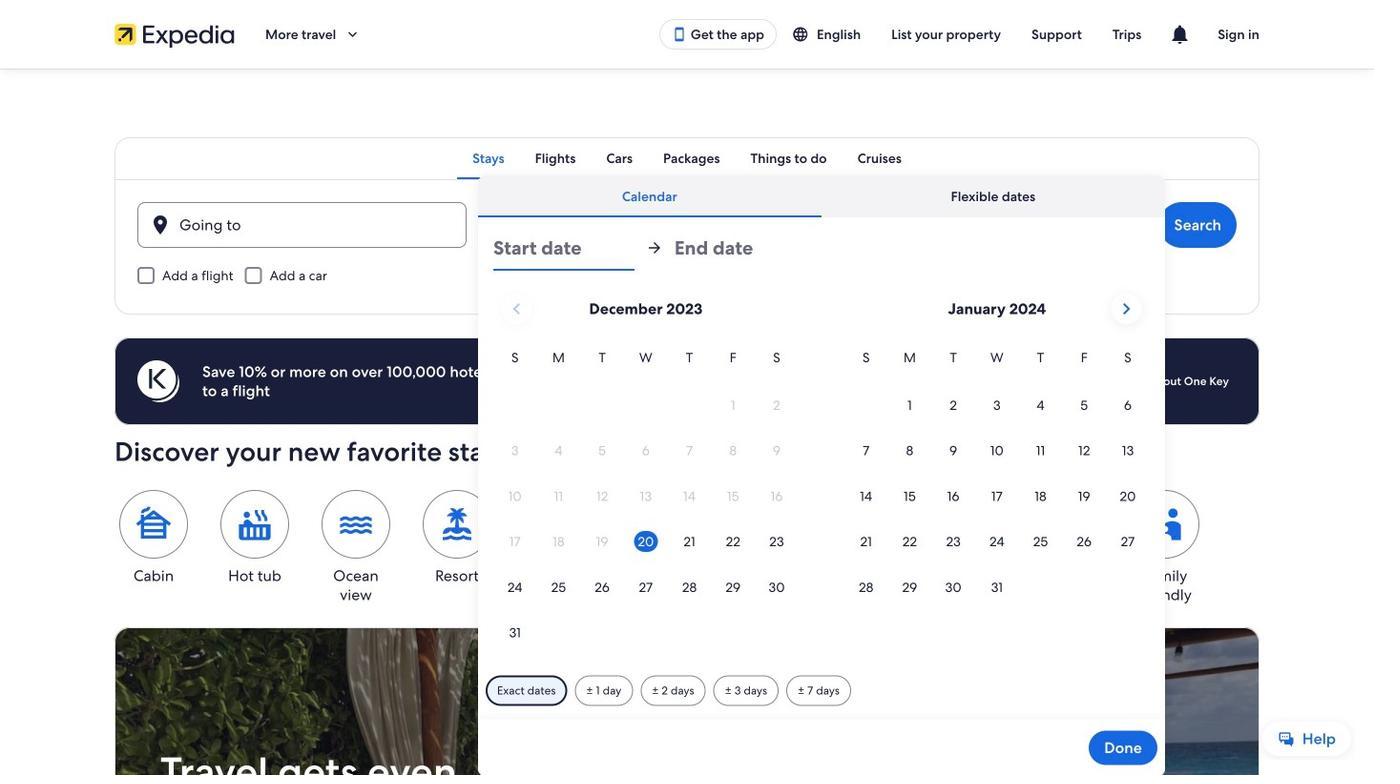 Task type: vqa. For each thing, say whether or not it's contained in the screenshot.
expedia logo at the top left of page
yes



Task type: locate. For each thing, give the bounding box(es) containing it.
today element
[[634, 532, 658, 553]]

application
[[493, 286, 1150, 657]]

expedia logo image
[[115, 21, 235, 48]]

main content
[[0, 69, 1374, 776]]

more travel image
[[344, 26, 361, 43]]

small image
[[792, 26, 817, 43]]

tab list
[[115, 137, 1260, 179], [478, 176, 1165, 218]]



Task type: describe. For each thing, give the bounding box(es) containing it.
download the app button image
[[672, 27, 687, 42]]

travel sale activities deals image
[[115, 628, 1260, 776]]

december 2023 element
[[493, 347, 798, 657]]

january 2024 element
[[844, 347, 1150, 611]]

communication center icon image
[[1168, 23, 1191, 46]]

next month image
[[1115, 298, 1138, 321]]

directional image
[[646, 239, 663, 257]]

previous month image
[[505, 298, 528, 321]]



